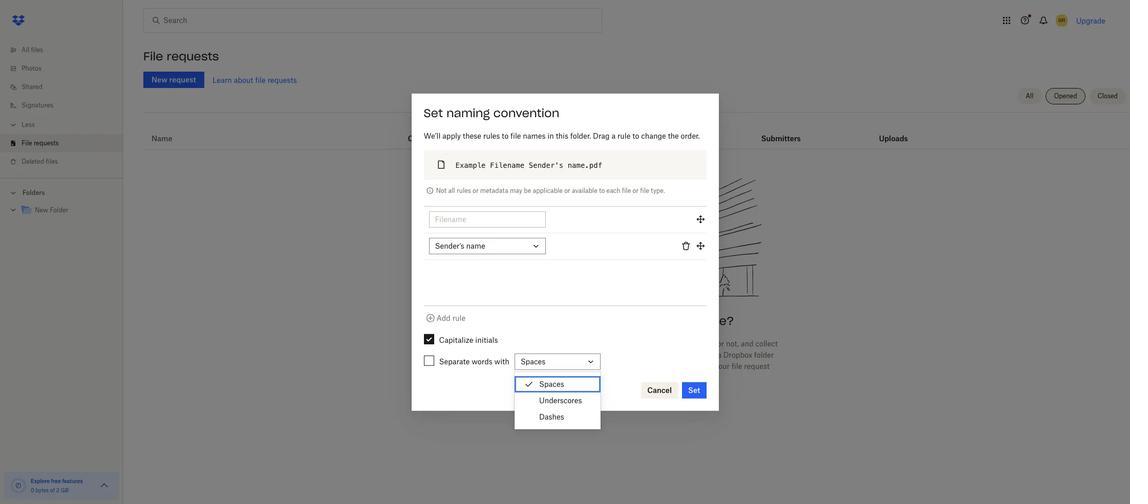 Task type: vqa. For each thing, say whether or not it's contained in the screenshot.
optional to the top
no



Task type: describe. For each thing, give the bounding box(es) containing it.
someone?
[[671, 314, 734, 328]]

all for all files
[[22, 46, 29, 54]]

all for all
[[1026, 92, 1034, 100]]

upload
[[681, 362, 704, 371]]

name.pdf
[[568, 161, 602, 169]]

photos link
[[8, 59, 123, 78]]

from for someone?
[[640, 314, 668, 328]]

list box containing spaces
[[515, 376, 601, 426]]

so
[[634, 362, 642, 371]]

Spaces button
[[514, 354, 601, 370]]

photos
[[22, 65, 41, 72]]

bytes
[[36, 488, 49, 494]]

new folder link
[[20, 204, 115, 218]]

1 vertical spatial requests
[[268, 76, 297, 84]]

naming
[[447, 106, 490, 120]]

learn about file requests link
[[213, 76, 297, 84]]

applicable
[[533, 187, 563, 194]]

a inside set naming convention dialog
[[612, 131, 616, 140]]

in inside dialog
[[548, 131, 554, 140]]

we'll
[[424, 131, 441, 140]]

capitalize
[[439, 336, 473, 344]]

them
[[500, 351, 517, 360]]

example filename sender's name.pdf
[[456, 161, 602, 169]]

files for deleted
[[46, 158, 58, 165]]

set naming convention dialog
[[411, 93, 719, 411]]

convention
[[493, 106, 559, 120]]

be inside set naming convention dialog
[[524, 187, 531, 194]]

less image
[[8, 120, 18, 130]]

to left each
[[599, 187, 605, 194]]

is
[[589, 362, 595, 371]]

file right the about
[[255, 76, 266, 84]]

new
[[35, 206, 48, 214]]

gb
[[61, 488, 69, 494]]

these
[[463, 131, 481, 140]]

be inside request files from anyone, whether they have a dropbox account or not, and collect them in your dropbox. files will be automatically organized into a dropbox folder you choose. your privacy is important, so those who upload to your file request cannot access your dropbox account.
[[609, 351, 617, 360]]

to left change
[[633, 131, 639, 140]]

opened
[[1054, 92, 1077, 100]]

drag
[[593, 131, 610, 140]]

name
[[152, 134, 172, 143]]

need something from someone?
[[539, 314, 734, 328]]

underscores
[[539, 396, 582, 405]]

spaces option
[[515, 376, 601, 393]]

example
[[456, 161, 486, 169]]

dropbox.
[[544, 351, 575, 360]]

to down set naming convention
[[502, 131, 509, 140]]

upgrade
[[1076, 16, 1106, 25]]

request files from anyone, whether they have a dropbox account or not, and collect them in your dropbox. files will be automatically organized into a dropbox folder you choose. your privacy is important, so those who upload to your file request cannot access your dropbox account.
[[496, 340, 778, 382]]

may
[[510, 187, 522, 194]]

in inside request files from anyone, whether they have a dropbox account or not, and collect them in your dropbox. files will be automatically organized into a dropbox folder you choose. your privacy is important, so those who upload to your file request cannot access your dropbox account.
[[519, 351, 526, 360]]

rule inside button
[[453, 314, 466, 322]]

requests inside file requests link
[[34, 139, 59, 147]]

account.
[[671, 373, 700, 382]]

request
[[496, 340, 523, 348]]

each
[[607, 187, 620, 194]]

closed
[[1098, 92, 1118, 100]]

2 vertical spatial dropbox
[[640, 373, 669, 382]]

deleted files link
[[8, 153, 123, 171]]

choose.
[[518, 362, 544, 371]]

of
[[50, 488, 55, 494]]

1 horizontal spatial your
[[623, 373, 638, 382]]

they
[[617, 340, 632, 348]]

change
[[641, 131, 666, 140]]

set naming convention
[[424, 106, 559, 120]]

from for anyone,
[[541, 340, 557, 348]]

folder
[[50, 206, 68, 214]]

folder
[[754, 351, 774, 360]]

folders button
[[0, 185, 123, 200]]

files
[[577, 351, 593, 360]]

signatures link
[[8, 96, 123, 115]]

we'll apply these rules to file names in this folder. drag a rule to change the order.
[[424, 131, 700, 140]]

add rule button
[[424, 312, 466, 324]]

type.
[[651, 187, 665, 194]]

0 horizontal spatial your
[[528, 351, 543, 360]]

automatically
[[619, 351, 665, 360]]

less
[[22, 121, 35, 129]]

quota usage element
[[10, 478, 27, 494]]

0 vertical spatial file requests
[[143, 49, 219, 64]]

not all rules or metadata may be applicable or available to each file or file type.
[[436, 187, 665, 194]]

and
[[741, 340, 754, 348]]

or left available on the right top
[[564, 187, 570, 194]]

order.
[[681, 131, 700, 140]]

account
[[688, 340, 715, 348]]

pro trial element
[[621, 133, 637, 145]]

learn
[[213, 76, 232, 84]]

1 vertical spatial dropbox
[[723, 351, 752, 360]]

shared
[[22, 83, 43, 91]]

row containing name
[[143, 116, 1130, 150]]

you
[[504, 362, 516, 371]]

separate
[[439, 357, 470, 366]]

spaces inside option
[[539, 380, 564, 389]]

1 horizontal spatial requests
[[167, 49, 219, 64]]

filename
[[490, 161, 525, 169]]

add rule
[[437, 314, 466, 322]]



Task type: locate. For each thing, give the bounding box(es) containing it.
0 horizontal spatial file
[[22, 139, 32, 147]]

file requests up deleted files
[[22, 139, 59, 147]]

row
[[143, 116, 1130, 150]]

files inside request files from anyone, whether they have a dropbox account or not, and collect them in your dropbox. files will be automatically organized into a dropbox folder you choose. your privacy is important, so those who upload to your file request cannot access your dropbox account.
[[525, 340, 539, 348]]

your down the so
[[623, 373, 638, 382]]

your
[[528, 351, 543, 360], [715, 362, 730, 371], [623, 373, 638, 382]]

0 vertical spatial in
[[548, 131, 554, 140]]

column header
[[761, 120, 802, 145], [879, 120, 920, 145]]

into
[[703, 351, 716, 360]]

0
[[31, 488, 34, 494]]

add
[[437, 314, 451, 322]]

learn about file requests
[[213, 76, 297, 84]]

dropbox up organized
[[657, 340, 686, 348]]

from up have
[[640, 314, 668, 328]]

spaces inside button
[[521, 357, 546, 366]]

all
[[448, 187, 455, 194]]

organized
[[667, 351, 701, 360]]

0 horizontal spatial files
[[31, 46, 43, 54]]

collect
[[756, 340, 778, 348]]

1 horizontal spatial be
[[609, 351, 617, 360]]

or inside request files from anyone, whether they have a dropbox account or not, and collect them in your dropbox. files will be automatically organized into a dropbox folder you choose. your privacy is important, so those who upload to your file request cannot access your dropbox account.
[[717, 340, 724, 348]]

0 vertical spatial file
[[143, 49, 163, 64]]

dropbox image
[[8, 10, 29, 31]]

explore free features 0 bytes of 2 gb
[[31, 478, 83, 494]]

2 vertical spatial your
[[623, 373, 638, 382]]

from inside request files from anyone, whether they have a dropbox account or not, and collect them in your dropbox. files will be automatically organized into a dropbox folder you choose. your privacy is important, so those who upload to your file request cannot access your dropbox account.
[[541, 340, 557, 348]]

to
[[502, 131, 509, 140], [633, 131, 639, 140], [599, 187, 605, 194], [706, 362, 713, 371]]

set
[[424, 106, 443, 120]]

2 vertical spatial files
[[525, 340, 539, 348]]

0 horizontal spatial requests
[[34, 139, 59, 147]]

all left opened at the right top
[[1026, 92, 1034, 100]]

dropbox down not,
[[723, 351, 752, 360]]

from up dropbox.
[[541, 340, 557, 348]]

file requests link
[[8, 134, 123, 153]]

0 horizontal spatial from
[[541, 340, 557, 348]]

2 horizontal spatial requests
[[268, 76, 297, 84]]

dropbox down those
[[640, 373, 669, 382]]

new folder
[[35, 206, 68, 214]]

initials
[[475, 336, 498, 344]]

files up photos
[[31, 46, 43, 54]]

1 horizontal spatial rule
[[618, 131, 631, 140]]

rules right all
[[457, 187, 471, 194]]

1 vertical spatial in
[[519, 351, 526, 360]]

separate words with
[[439, 357, 509, 366]]

1 vertical spatial file requests
[[22, 139, 59, 147]]

file right each
[[622, 187, 631, 194]]

file requests list item
[[0, 134, 123, 153]]

1 horizontal spatial files
[[46, 158, 58, 165]]

2 horizontal spatial your
[[715, 362, 730, 371]]

requests up learn
[[167, 49, 219, 64]]

created button
[[408, 133, 436, 145]]

in left this on the top of page
[[548, 131, 554, 140]]

a right "into"
[[718, 351, 722, 360]]

files for all
[[31, 46, 43, 54]]

be right may
[[524, 187, 531, 194]]

your up choose.
[[528, 351, 543, 360]]

a right have
[[652, 340, 656, 348]]

spaces left your
[[521, 357, 546, 366]]

1 column header from the left
[[761, 120, 802, 145]]

upgrade link
[[1076, 16, 1106, 25]]

Filename text field
[[435, 214, 539, 225]]

available
[[572, 187, 597, 194]]

free
[[51, 478, 61, 484]]

names
[[523, 131, 546, 140]]

0 vertical spatial rule
[[618, 131, 631, 140]]

files up choose.
[[525, 340, 539, 348]]

access
[[599, 373, 621, 382]]

shared link
[[8, 78, 123, 96]]

1 horizontal spatial all
[[1026, 92, 1034, 100]]

cannot
[[573, 373, 597, 382]]

0 horizontal spatial rule
[[453, 314, 466, 322]]

in
[[548, 131, 554, 140], [519, 351, 526, 360]]

all up photos
[[22, 46, 29, 54]]

list
[[0, 35, 123, 178]]

2 vertical spatial a
[[718, 351, 722, 360]]

will
[[595, 351, 607, 360]]

signatures
[[22, 101, 53, 109]]

privacy
[[563, 362, 587, 371]]

sender's
[[529, 161, 563, 169]]

requests
[[167, 49, 219, 64], [268, 76, 297, 84], [34, 139, 59, 147]]

not,
[[726, 340, 739, 348]]

request
[[744, 362, 770, 371]]

in right the them
[[519, 351, 526, 360]]

files right deleted
[[46, 158, 58, 165]]

whether
[[587, 340, 615, 348]]

1 horizontal spatial rules
[[483, 131, 500, 140]]

all button
[[1018, 88, 1042, 104]]

1 vertical spatial file
[[22, 139, 32, 147]]

or right each
[[633, 187, 639, 194]]

0 vertical spatial rules
[[483, 131, 500, 140]]

apply
[[442, 131, 461, 140]]

the
[[668, 131, 679, 140]]

1 horizontal spatial in
[[548, 131, 554, 140]]

rule
[[618, 131, 631, 140], [453, 314, 466, 322]]

1 vertical spatial rules
[[457, 187, 471, 194]]

1 vertical spatial rule
[[453, 314, 466, 322]]

your down "into"
[[715, 362, 730, 371]]

requests right the about
[[268, 76, 297, 84]]

1 horizontal spatial column header
[[879, 120, 920, 145]]

rule right drag
[[618, 131, 631, 140]]

0 vertical spatial be
[[524, 187, 531, 194]]

0 vertical spatial your
[[528, 351, 543, 360]]

all files
[[22, 46, 43, 54]]

spaces down your
[[539, 380, 564, 389]]

or left metadata
[[473, 187, 479, 194]]

file left names
[[511, 131, 521, 140]]

0 vertical spatial from
[[640, 314, 668, 328]]

1 vertical spatial all
[[1026, 92, 1034, 100]]

2 vertical spatial requests
[[34, 139, 59, 147]]

be up "important,"
[[609, 351, 617, 360]]

rule right add
[[453, 314, 466, 322]]

to inside request files from anyone, whether they have a dropbox account or not, and collect them in your dropbox. files will be automatically organized into a dropbox folder you choose. your privacy is important, so those who upload to your file request cannot access your dropbox account.
[[706, 362, 713, 371]]

0 vertical spatial spaces
[[521, 357, 546, 366]]

rules right these
[[483, 131, 500, 140]]

0 vertical spatial requests
[[167, 49, 219, 64]]

all files link
[[8, 41, 123, 59]]

all
[[22, 46, 29, 54], [1026, 92, 1034, 100]]

file left request
[[732, 362, 742, 371]]

anyone,
[[559, 340, 585, 348]]

or
[[473, 187, 479, 194], [564, 187, 570, 194], [633, 187, 639, 194], [717, 340, 724, 348]]

opened button
[[1046, 88, 1085, 104]]

2 column header from the left
[[879, 120, 920, 145]]

have
[[634, 340, 650, 348]]

files for request
[[525, 340, 539, 348]]

rules
[[483, 131, 500, 140], [457, 187, 471, 194]]

features
[[62, 478, 83, 484]]

about
[[234, 76, 253, 84]]

capitalize initials
[[439, 336, 498, 344]]

0 vertical spatial dropbox
[[657, 340, 686, 348]]

0 horizontal spatial all
[[22, 46, 29, 54]]

1 horizontal spatial from
[[640, 314, 668, 328]]

file requests inside file requests link
[[22, 139, 59, 147]]

0 vertical spatial all
[[22, 46, 29, 54]]

dashes
[[539, 413, 564, 421]]

files
[[31, 46, 43, 54], [46, 158, 58, 165], [525, 340, 539, 348]]

1 vertical spatial spaces
[[539, 380, 564, 389]]

1 vertical spatial files
[[46, 158, 58, 165]]

created
[[408, 134, 436, 143]]

all inside button
[[1026, 92, 1034, 100]]

1 horizontal spatial file
[[143, 49, 163, 64]]

0 horizontal spatial a
[[612, 131, 616, 140]]

1 vertical spatial be
[[609, 351, 617, 360]]

0 vertical spatial files
[[31, 46, 43, 54]]

to down "into"
[[706, 362, 713, 371]]

1 vertical spatial a
[[652, 340, 656, 348]]

be
[[524, 187, 531, 194], [609, 351, 617, 360]]

something
[[574, 314, 636, 328]]

file requests
[[143, 49, 219, 64], [22, 139, 59, 147]]

2 horizontal spatial files
[[525, 340, 539, 348]]

metadata
[[480, 187, 508, 194]]

folders
[[23, 189, 45, 197]]

closed button
[[1090, 88, 1126, 104]]

0 horizontal spatial file requests
[[22, 139, 59, 147]]

file inside request files from anyone, whether they have a dropbox account or not, and collect them in your dropbox. files will be automatically organized into a dropbox folder you choose. your privacy is important, so those who upload to your file request cannot access your dropbox account.
[[732, 362, 742, 371]]

explore
[[31, 478, 50, 484]]

1 vertical spatial from
[[541, 340, 557, 348]]

list containing all files
[[0, 35, 123, 178]]

2 horizontal spatial a
[[718, 351, 722, 360]]

2
[[56, 488, 59, 494]]

0 vertical spatial a
[[612, 131, 616, 140]]

not
[[436, 187, 447, 194]]

file requests up learn
[[143, 49, 219, 64]]

1 vertical spatial your
[[715, 362, 730, 371]]

0 horizontal spatial rules
[[457, 187, 471, 194]]

file inside file requests link
[[22, 139, 32, 147]]

important,
[[597, 362, 632, 371]]

who
[[665, 362, 679, 371]]

1 horizontal spatial file requests
[[143, 49, 219, 64]]

list box
[[515, 376, 601, 426]]

file left type.
[[640, 187, 649, 194]]

0 horizontal spatial in
[[519, 351, 526, 360]]

0 horizontal spatial column header
[[761, 120, 802, 145]]

1 horizontal spatial a
[[652, 340, 656, 348]]

those
[[644, 362, 663, 371]]

a right drag
[[612, 131, 616, 140]]

file
[[255, 76, 266, 84], [511, 131, 521, 140], [622, 187, 631, 194], [640, 187, 649, 194], [732, 362, 742, 371]]

requests up deleted files
[[34, 139, 59, 147]]

need
[[539, 314, 570, 328]]

deleted files
[[22, 158, 58, 165]]

folder.
[[570, 131, 591, 140]]

0 horizontal spatial be
[[524, 187, 531, 194]]

or left not,
[[717, 340, 724, 348]]



